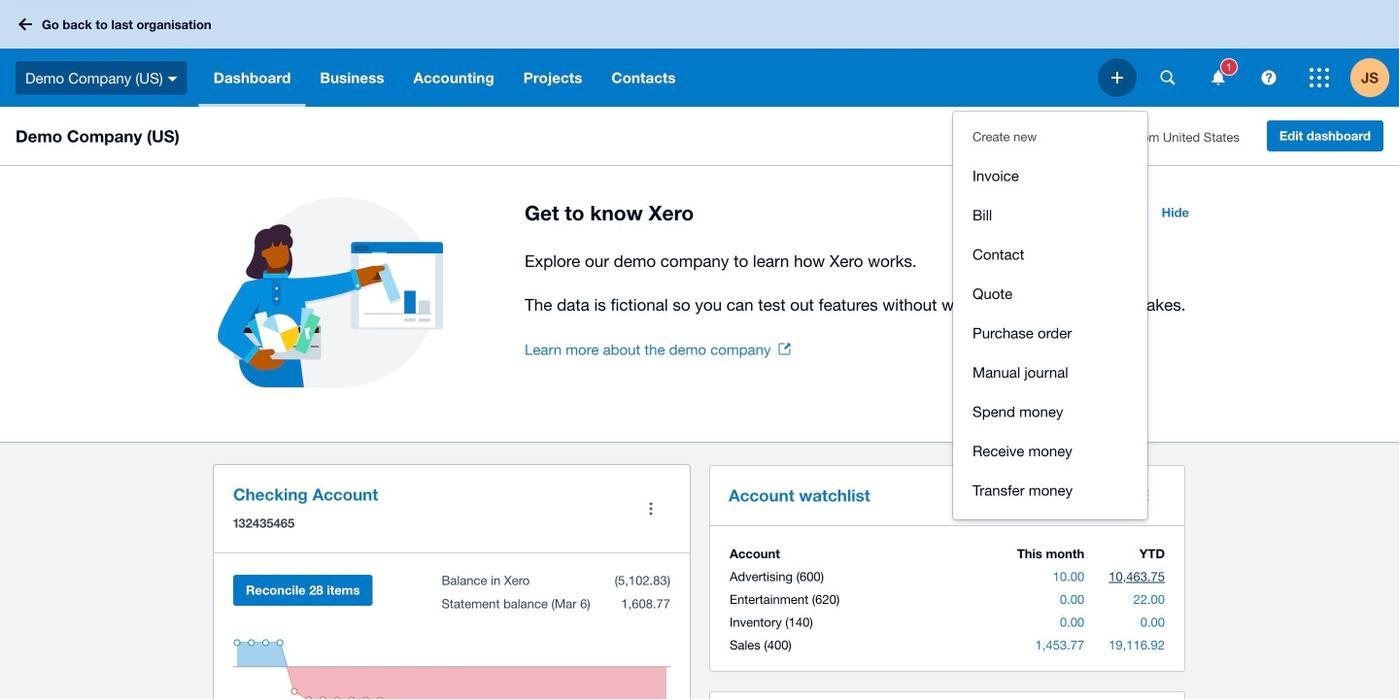 Task type: vqa. For each thing, say whether or not it's contained in the screenshot.
Intro Banner body element
yes



Task type: describe. For each thing, give the bounding box(es) containing it.
manage menu toggle image
[[632, 490, 670, 529]]

0 horizontal spatial svg image
[[18, 18, 32, 31]]

2 horizontal spatial svg image
[[1212, 70, 1225, 85]]

1 horizontal spatial svg image
[[1112, 72, 1123, 84]]

create new group
[[953, 146, 1148, 520]]



Task type: locate. For each thing, give the bounding box(es) containing it.
intro banner body element
[[525, 248, 1201, 319]]

svg image
[[1310, 68, 1329, 87], [1161, 70, 1175, 85], [1262, 70, 1276, 85], [168, 77, 178, 81]]

svg image
[[18, 18, 32, 31], [1212, 70, 1225, 85], [1112, 72, 1123, 84]]

list box
[[953, 112, 1148, 520]]

banner
[[0, 0, 1399, 520]]



